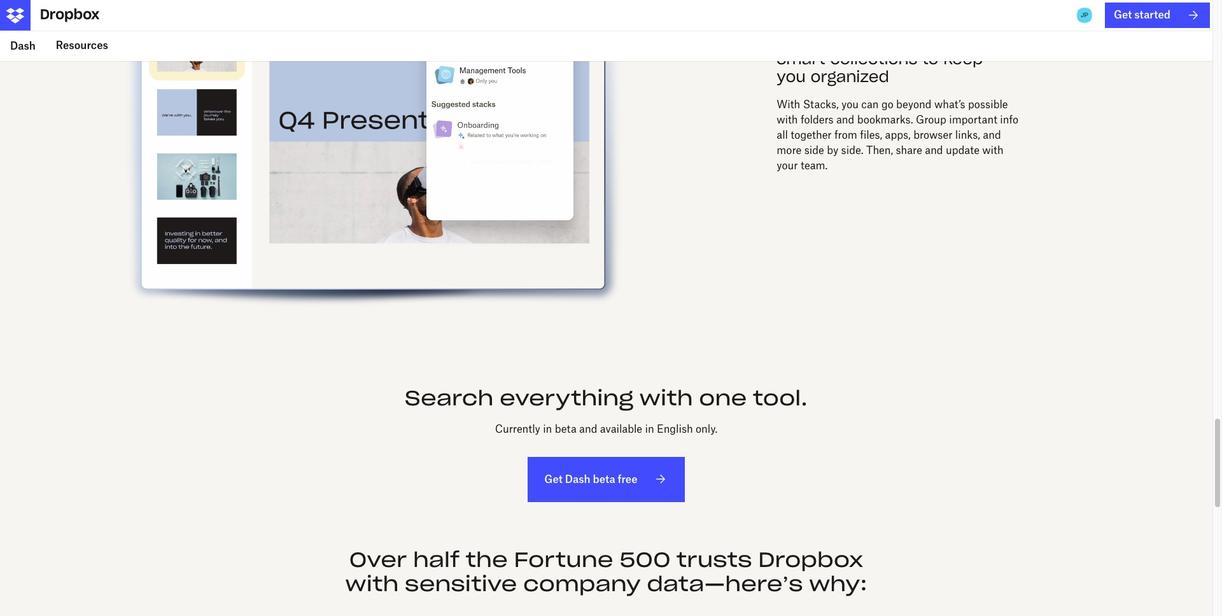 Task type: describe. For each thing, give the bounding box(es) containing it.
bookmarks.
[[857, 113, 913, 126]]

with inside over half the fortune 500 trusts dropbox with sensitive company data—here's why:
[[345, 571, 399, 597]]

can
[[861, 98, 879, 111]]

smart
[[777, 49, 825, 68]]

with
[[777, 98, 800, 111]]

get for get started
[[1114, 9, 1132, 21]]

stacks,
[[803, 98, 839, 111]]

side.
[[841, 144, 864, 157]]

with stacks, you can go beyond what's possible with folders and bookmarks. group important info all together from files, apps, browser links, and more side by side. then, share and update with your team.
[[777, 98, 1019, 172]]

dash link
[[0, 31, 46, 61]]

jp
[[1081, 11, 1089, 19]]

resources
[[56, 39, 108, 52]]

and up from
[[836, 113, 854, 126]]

team.
[[801, 159, 828, 172]]

trusts
[[677, 547, 752, 573]]

you inside smart collections to keep you organized
[[777, 67, 806, 87]]

possible
[[968, 98, 1008, 111]]

beta for free
[[593, 473, 615, 485]]

links,
[[955, 129, 980, 141]]

dropbox
[[758, 547, 863, 573]]

side
[[804, 144, 824, 157]]

2 in from the left
[[645, 422, 654, 435]]

over half the fortune 500 trusts dropbox with sensitive company data—here's why:
[[345, 547, 867, 597]]

collections
[[830, 49, 917, 68]]

search
[[405, 385, 494, 411]]

get started
[[1114, 9, 1171, 21]]

company
[[523, 571, 641, 597]]

then,
[[866, 144, 893, 157]]

sensitive
[[405, 571, 517, 597]]

beta for and
[[555, 422, 577, 435]]

from
[[834, 129, 857, 141]]

english
[[657, 422, 693, 435]]

everything
[[500, 385, 633, 411]]

and left available
[[579, 422, 597, 435]]

folders
[[801, 113, 834, 126]]

beyond
[[896, 98, 932, 111]]

and down info
[[983, 129, 1001, 141]]

data—here's
[[647, 571, 803, 597]]

and down browser
[[925, 144, 943, 157]]

important
[[949, 113, 997, 126]]



Task type: locate. For each thing, give the bounding box(es) containing it.
0 vertical spatial get
[[1114, 9, 1132, 21]]

beta
[[555, 422, 577, 435], [593, 473, 615, 485]]

in right 'currently'
[[543, 422, 552, 435]]

1 horizontal spatial get
[[1114, 9, 1132, 21]]

0 horizontal spatial get
[[544, 473, 563, 485]]

fortune
[[514, 547, 613, 573]]

get dash beta free
[[544, 473, 638, 485]]

dash
[[10, 39, 36, 52], [565, 473, 590, 485]]

dash left the "free"
[[565, 473, 590, 485]]

go
[[882, 98, 894, 111]]

1 vertical spatial dash
[[565, 473, 590, 485]]

0 horizontal spatial in
[[543, 422, 552, 435]]

you inside with stacks, you can go beyond what's possible with folders and bookmarks. group important info all together from files, apps, browser links, and more side by side. then, share and update with your team.
[[841, 98, 859, 111]]

get inside get started 'link'
[[1114, 9, 1132, 21]]

tool.
[[753, 385, 808, 411]]

in left english
[[645, 422, 654, 435]]

1 vertical spatial you
[[841, 98, 859, 111]]

jp button
[[1074, 5, 1095, 25]]

keep
[[943, 49, 983, 68]]

browser
[[913, 129, 952, 141]]

resources link
[[46, 31, 118, 61]]

1 horizontal spatial you
[[841, 98, 859, 111]]

beta down everything
[[555, 422, 577, 435]]

share
[[896, 144, 922, 157]]

smart collections to keep you organized
[[777, 49, 983, 87]]

info
[[1000, 113, 1019, 126]]

update
[[946, 144, 980, 157]]

group
[[916, 113, 946, 126]]

0 horizontal spatial you
[[777, 67, 806, 87]]

apps,
[[885, 129, 911, 141]]

you up with on the top
[[777, 67, 806, 87]]

get for get dash beta free
[[544, 473, 563, 485]]

1 vertical spatial beta
[[593, 473, 615, 485]]

currently
[[495, 422, 540, 435]]

the
[[466, 547, 508, 573]]

1 horizontal spatial in
[[645, 422, 654, 435]]

beta left the "free"
[[593, 473, 615, 485]]

get inside get dash beta free link
[[544, 473, 563, 485]]

currently in beta and available in english only.
[[495, 422, 718, 435]]

0 vertical spatial you
[[777, 67, 806, 87]]

available
[[600, 422, 642, 435]]

search everything with one tool.
[[405, 385, 808, 411]]

by
[[827, 144, 838, 157]]

1 horizontal spatial dash
[[565, 473, 590, 485]]

your
[[777, 159, 798, 172]]

one
[[699, 385, 747, 411]]

more
[[777, 144, 802, 157]]

free
[[618, 473, 638, 485]]

organized
[[811, 67, 889, 87]]

to
[[922, 49, 939, 68]]

only.
[[696, 422, 718, 435]]

half
[[413, 547, 460, 573]]

get dash beta free link
[[528, 457, 685, 502]]

you
[[777, 67, 806, 87], [841, 98, 859, 111]]

started
[[1134, 9, 1171, 21]]

get
[[1114, 9, 1132, 21], [544, 473, 563, 485]]

what's
[[934, 98, 965, 111]]

all
[[777, 129, 788, 141]]

in
[[543, 422, 552, 435], [645, 422, 654, 435]]

you left can
[[841, 98, 859, 111]]

together
[[791, 129, 832, 141]]

and
[[836, 113, 854, 126], [983, 129, 1001, 141], [925, 144, 943, 157], [579, 422, 597, 435]]

get started link
[[1105, 3, 1210, 28]]

why:
[[809, 571, 867, 597]]

0 vertical spatial beta
[[555, 422, 577, 435]]

1 vertical spatial get
[[544, 473, 563, 485]]

0 horizontal spatial dash
[[10, 39, 36, 52]]

1 horizontal spatial beta
[[593, 473, 615, 485]]

0 vertical spatial dash
[[10, 39, 36, 52]]

files,
[[860, 129, 882, 141]]

500
[[620, 547, 671, 573]]

with
[[777, 113, 798, 126], [982, 144, 1004, 157], [640, 385, 693, 411], [345, 571, 399, 597]]

0 horizontal spatial beta
[[555, 422, 577, 435]]

dash left resources link
[[10, 39, 36, 52]]

over
[[349, 547, 407, 573]]

1 in from the left
[[543, 422, 552, 435]]



Task type: vqa. For each thing, say whether or not it's contained in the screenshot.
epub in the bottom left of the page
no



